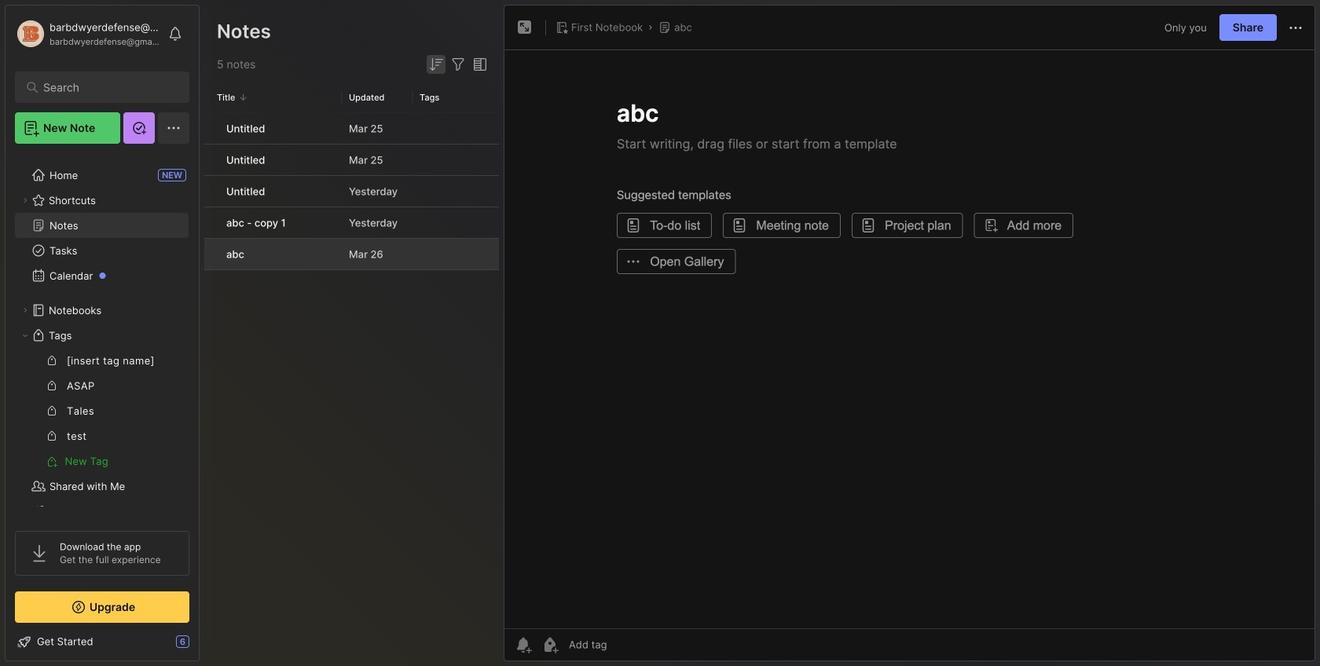 Task type: describe. For each thing, give the bounding box(es) containing it.
add a reminder image
[[514, 636, 533, 655]]

View options field
[[468, 55, 490, 74]]

none search field inside main element
[[43, 78, 169, 97]]

add filters image
[[449, 55, 468, 74]]

Search text field
[[43, 80, 169, 95]]

note window element
[[504, 5, 1315, 666]]

3 cell from the top
[[204, 176, 217, 207]]

Add tag field
[[567, 638, 685, 652]]

expand tags image
[[20, 331, 30, 340]]



Task type: locate. For each thing, give the bounding box(es) containing it.
expand note image
[[515, 18, 534, 37]]

expand notebooks image
[[20, 306, 30, 315]]

More actions field
[[1286, 18, 1305, 37]]

more actions image
[[1286, 19, 1305, 37]]

group inside main element
[[15, 348, 189, 474]]

Sort options field
[[427, 55, 446, 74]]

add tag image
[[541, 636, 559, 655]]

click to collapse image
[[198, 637, 210, 656]]

row group
[[204, 113, 499, 271]]

2 cell from the top
[[204, 145, 217, 175]]

None search field
[[43, 78, 169, 97]]

Account field
[[15, 18, 160, 50]]

1 cell from the top
[[204, 113, 217, 144]]

Note Editor text field
[[504, 50, 1315, 629]]

main element
[[0, 0, 204, 666]]

Help and Learning task checklist field
[[6, 629, 199, 655]]

group
[[15, 348, 189, 474]]

4 cell from the top
[[204, 207, 217, 238]]

5 cell from the top
[[204, 239, 217, 270]]

tree
[[6, 153, 199, 559]]

Add filters field
[[449, 55, 468, 74]]

cell
[[204, 113, 217, 144], [204, 145, 217, 175], [204, 176, 217, 207], [204, 207, 217, 238], [204, 239, 217, 270]]

tree inside main element
[[6, 153, 199, 559]]



Task type: vqa. For each thing, say whether or not it's contained in the screenshot.
the Account Field
yes



